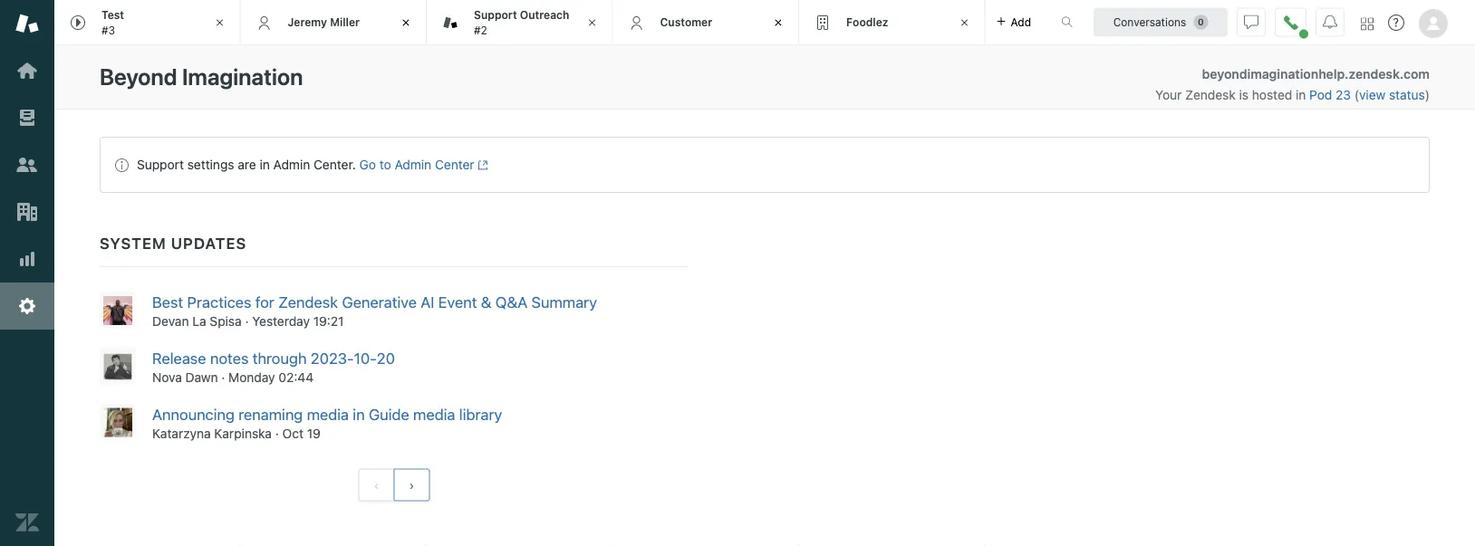 Task type: vqa. For each thing, say whether or not it's contained in the screenshot.
arrow down icon inside the the Administrator button
no



Task type: locate. For each thing, give the bounding box(es) containing it.
announcing renaming media in guide media library
[[152, 405, 502, 423]]

tabs tab list
[[54, 0, 1042, 45]]

1 horizontal spatial tab
[[427, 0, 613, 45]]

monday 02:44
[[228, 370, 314, 385]]

close image right miller
[[397, 14, 415, 32]]

1 horizontal spatial zendesk
[[1185, 87, 1236, 102]]

close image left add dropdown button on the right top
[[956, 14, 974, 32]]

1 horizontal spatial media
[[413, 405, 455, 423]]

foodlez tab
[[799, 0, 985, 45]]

karpinska
[[214, 426, 272, 441]]

spisa
[[210, 314, 242, 329]]

close image for customer
[[769, 14, 787, 32]]

pod
[[1309, 87, 1332, 102]]

in
[[1296, 87, 1306, 102], [260, 157, 270, 172], [353, 405, 365, 423]]

tab containing support outreach
[[427, 0, 613, 45]]

nova dawn
[[152, 370, 218, 385]]

zendesk left is on the top right of the page
[[1185, 87, 1236, 102]]

0 horizontal spatial admin
[[273, 157, 310, 172]]

center.
[[314, 157, 356, 172]]

status
[[100, 137, 1430, 193]]

go
[[359, 157, 376, 172]]

devan
[[152, 314, 189, 329]]

2 tab from the left
[[427, 0, 613, 45]]

.zendesk.com
[[1345, 67, 1430, 82]]

0 vertical spatial support
[[474, 9, 517, 21]]

main element
[[0, 0, 54, 546]]

beyondimaginationhelp .zendesk.com your zendesk is hosted in pod 23 ( view status )
[[1155, 67, 1430, 102]]

media right guide
[[413, 405, 455, 423]]

0 horizontal spatial support
[[137, 157, 184, 172]]

la
[[192, 314, 206, 329]]

1 vertical spatial in
[[260, 157, 270, 172]]

settings
[[187, 157, 234, 172]]

media
[[307, 405, 349, 423], [413, 405, 455, 423]]

admin right to
[[395, 157, 432, 172]]

add
[[1011, 16, 1031, 29]]

add button
[[985, 0, 1042, 44]]

go to admin center link
[[359, 157, 488, 172]]

0 vertical spatial in
[[1296, 87, 1306, 102]]

miller
[[330, 16, 360, 28]]

beyond imagination
[[100, 63, 303, 90]]

0 horizontal spatial zendesk
[[278, 293, 338, 311]]

conversations button
[[1094, 8, 1228, 37]]

katarzyna karpinska
[[152, 426, 272, 441]]

close image left foodlez
[[769, 14, 787, 32]]

customer
[[660, 16, 712, 28]]

customer tab
[[613, 0, 799, 45]]

get started image
[[15, 59, 39, 82]]

customers image
[[15, 153, 39, 177]]

admin left center.
[[273, 157, 310, 172]]

1 media from the left
[[307, 405, 349, 423]]

get help image
[[1388, 14, 1404, 31]]

0 horizontal spatial tab
[[54, 0, 241, 45]]

close image inside tab
[[583, 14, 601, 32]]

close image inside "foodlez" tab
[[956, 14, 974, 32]]

close image
[[211, 14, 229, 32]]

support
[[474, 9, 517, 21], [137, 157, 184, 172]]

2 vertical spatial in
[[353, 405, 365, 423]]

support inside status
[[137, 157, 184, 172]]

(opens in a new tab) image
[[474, 160, 488, 171]]

close image inside the jeremy miller tab
[[397, 14, 415, 32]]

1 close image from the left
[[397, 14, 415, 32]]

3 close image from the left
[[769, 14, 787, 32]]

zendesk
[[1185, 87, 1236, 102], [278, 293, 338, 311]]

imagination
[[182, 63, 303, 90]]

2 media from the left
[[413, 405, 455, 423]]

go to admin center
[[359, 157, 474, 172]]

‹
[[374, 477, 379, 492]]

1 horizontal spatial support
[[474, 9, 517, 21]]

19:21
[[313, 314, 344, 329]]

1 vertical spatial support
[[137, 157, 184, 172]]

0 horizontal spatial media
[[307, 405, 349, 423]]

release
[[152, 349, 206, 367]]

›
[[409, 477, 414, 492]]

tab containing test
[[54, 0, 241, 45]]

0 horizontal spatial in
[[260, 157, 270, 172]]

2 admin from the left
[[395, 157, 432, 172]]

in left pod
[[1296, 87, 1306, 102]]

are
[[238, 157, 256, 172]]

1 vertical spatial zendesk
[[278, 293, 338, 311]]

support up #2 at top left
[[474, 9, 517, 21]]

system
[[100, 234, 166, 252]]

event
[[438, 293, 477, 311]]

outreach
[[520, 9, 569, 21]]

close image inside the customer tab
[[769, 14, 787, 32]]

close image
[[397, 14, 415, 32], [583, 14, 601, 32], [769, 14, 787, 32], [956, 14, 974, 32]]

0 vertical spatial zendesk
[[1185, 87, 1236, 102]]

nova
[[152, 370, 182, 385]]

your
[[1155, 87, 1182, 102]]

zendesk up yesterday 19:21 at the left of the page
[[278, 293, 338, 311]]

in right are
[[260, 157, 270, 172]]

support left settings
[[137, 157, 184, 172]]

zendesk image
[[15, 511, 39, 535]]

in inside beyondimaginationhelp .zendesk.com your zendesk is hosted in pod 23 ( view status )
[[1296, 87, 1306, 102]]

reporting image
[[15, 247, 39, 271]]

1 horizontal spatial in
[[353, 405, 365, 423]]

in for support settings are in admin center.
[[260, 157, 270, 172]]

status
[[1389, 87, 1425, 102]]

library
[[459, 405, 502, 423]]

q&a
[[495, 293, 528, 311]]

4 close image from the left
[[956, 14, 974, 32]]

in for announcing renaming media in guide media library
[[353, 405, 365, 423]]

for
[[255, 293, 274, 311]]

monday
[[228, 370, 275, 385]]

1 horizontal spatial admin
[[395, 157, 432, 172]]

in left guide
[[353, 405, 365, 423]]

close image right outreach
[[583, 14, 601, 32]]

guide
[[369, 405, 409, 423]]

summary
[[531, 293, 597, 311]]

zendesk inside beyondimaginationhelp .zendesk.com your zendesk is hosted in pod 23 ( view status )
[[1185, 87, 1236, 102]]

#2
[[474, 24, 487, 36]]

19
[[307, 426, 321, 441]]

1 tab from the left
[[54, 0, 241, 45]]

ai
[[421, 293, 434, 311]]

is
[[1239, 87, 1249, 102]]

tab
[[54, 0, 241, 45], [427, 0, 613, 45]]

admin
[[273, 157, 310, 172], [395, 157, 432, 172]]

updates
[[171, 234, 247, 252]]

1 admin from the left
[[273, 157, 310, 172]]

2 close image from the left
[[583, 14, 601, 32]]

support for support settings are in admin center.
[[137, 157, 184, 172]]

support inside support outreach #2
[[474, 9, 517, 21]]

2 horizontal spatial in
[[1296, 87, 1306, 102]]

view status link
[[1359, 87, 1425, 102]]

)
[[1425, 87, 1430, 102]]

admin image
[[15, 294, 39, 318]]

media up 19 on the bottom
[[307, 405, 349, 423]]



Task type: describe. For each thing, give the bounding box(es) containing it.
best practices for zendesk generative ai event & q&a summary
[[152, 293, 597, 311]]

center
[[435, 157, 474, 172]]

organizations image
[[15, 200, 39, 224]]

zendesk products image
[[1361, 18, 1374, 30]]

button displays agent's chat status as invisible. image
[[1244, 15, 1259, 29]]

katarzyna
[[152, 426, 211, 441]]

02:44
[[279, 370, 314, 385]]

20
[[377, 349, 395, 367]]

close image for foodlez
[[956, 14, 974, 32]]

#3
[[101, 24, 115, 36]]

(
[[1354, 87, 1359, 102]]

close image for jeremy miller
[[397, 14, 415, 32]]

best
[[152, 293, 183, 311]]

to
[[379, 157, 391, 172]]

pod 23 link
[[1309, 87, 1354, 102]]

announcing
[[152, 405, 235, 423]]

view
[[1359, 87, 1386, 102]]

beyondimaginationhelp
[[1202, 67, 1345, 82]]

release notes through 2023-10-20
[[152, 349, 395, 367]]

2023-
[[311, 349, 354, 367]]

conversations
[[1113, 16, 1186, 29]]

23
[[1336, 87, 1351, 102]]

notes
[[210, 349, 249, 367]]

devan la spisa
[[152, 314, 242, 329]]

hosted
[[1252, 87, 1292, 102]]

system updates
[[100, 234, 247, 252]]

practices
[[187, 293, 251, 311]]

&
[[481, 293, 492, 311]]

foodlez
[[846, 16, 888, 28]]

through
[[253, 349, 307, 367]]

oct 19
[[282, 426, 321, 441]]

test
[[101, 9, 124, 21]]

zendesk for is
[[1185, 87, 1236, 102]]

generative
[[342, 293, 417, 311]]

notifications image
[[1323, 15, 1337, 29]]

support for support outreach #2
[[474, 9, 517, 21]]

support outreach #2
[[474, 9, 569, 36]]

‹ button
[[358, 469, 395, 501]]

10-
[[354, 349, 377, 367]]

support settings are in admin center.
[[137, 157, 356, 172]]

dawn
[[185, 370, 218, 385]]

renaming
[[238, 405, 303, 423]]

status containing support settings are in admin center.
[[100, 137, 1430, 193]]

jeremy
[[288, 16, 327, 28]]

yesterday 19:21
[[252, 314, 344, 329]]

views image
[[15, 106, 39, 130]]

zendesk support image
[[15, 12, 39, 35]]

jeremy miller
[[288, 16, 360, 28]]

test #3
[[101, 9, 124, 36]]

beyond
[[100, 63, 177, 90]]

oct
[[282, 426, 304, 441]]

› button
[[394, 469, 430, 501]]

yesterday
[[252, 314, 310, 329]]

zendesk for generative
[[278, 293, 338, 311]]

jeremy miller tab
[[241, 0, 427, 45]]



